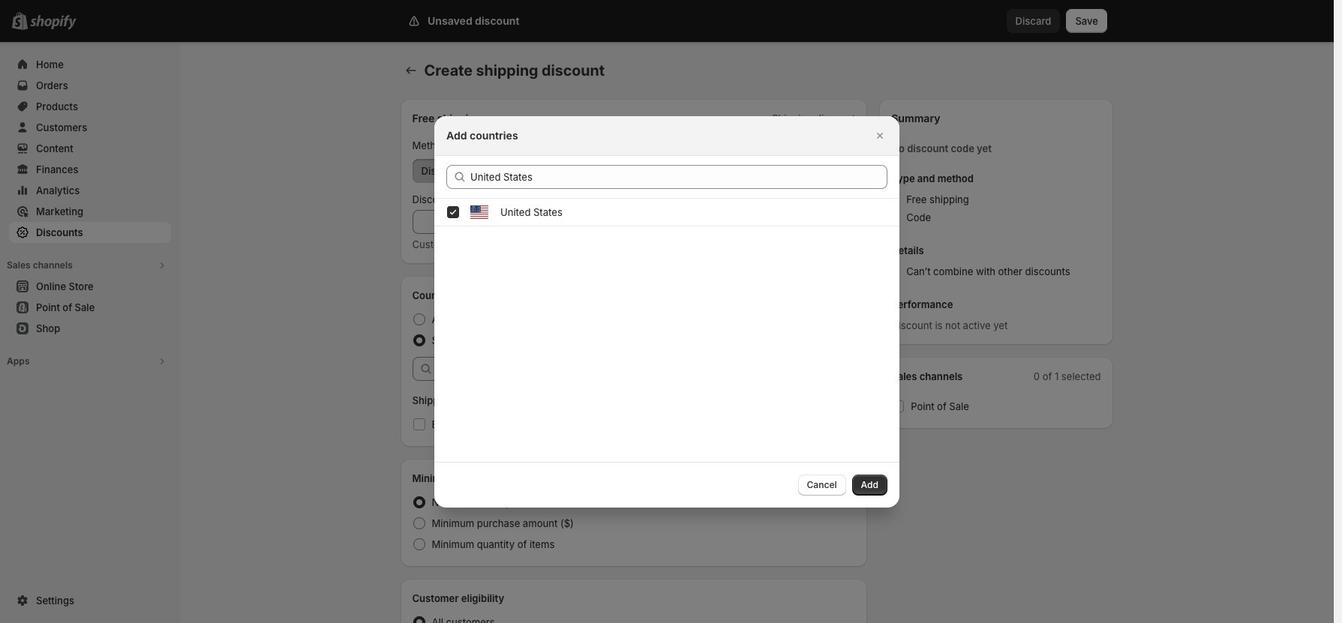 Task type: describe. For each thing, give the bounding box(es) containing it.
Search countries text field
[[470, 165, 888, 189]]

shopify image
[[30, 15, 77, 30]]



Task type: locate. For each thing, give the bounding box(es) containing it.
dialog
[[0, 116, 1334, 508]]



